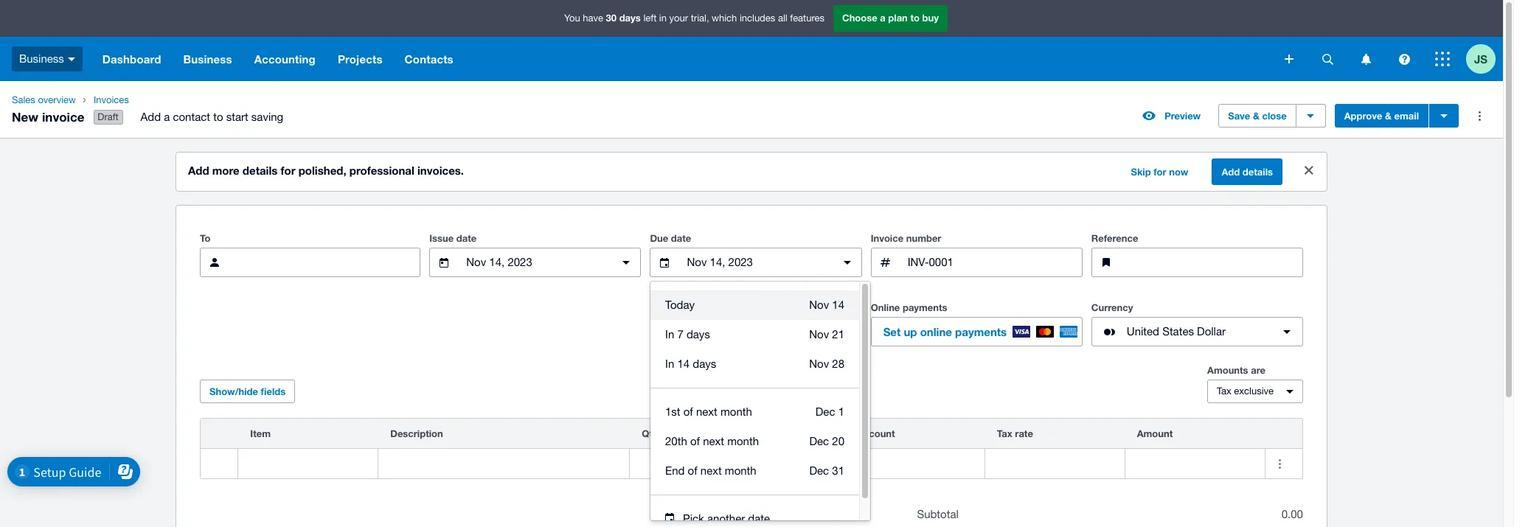 Task type: locate. For each thing, give the bounding box(es) containing it.
payments right online
[[956, 325, 1007, 339]]

1 horizontal spatial svg image
[[1399, 53, 1410, 65]]

tax exclusive button
[[1208, 380, 1304, 404]]

dec for dec 31
[[810, 465, 829, 477]]

start
[[226, 111, 248, 123]]

to for plan
[[911, 12, 920, 24]]

a for plan
[[880, 12, 886, 24]]

sales
[[12, 94, 35, 106]]

2 vertical spatial days
[[693, 358, 717, 370]]

0 vertical spatial next
[[696, 406, 718, 418]]

you have 30 days left in your trial, which includes all features
[[564, 12, 825, 24]]

nov up nov 21
[[810, 299, 829, 311]]

1 vertical spatial of
[[691, 435, 700, 448]]

saving
[[251, 111, 283, 123]]

save
[[1229, 110, 1251, 122]]

next down 20th of next month on the bottom of page
[[701, 465, 722, 477]]

next
[[696, 406, 718, 418], [703, 435, 725, 448], [701, 465, 722, 477]]

navigation containing dashboard
[[91, 37, 1275, 81]]

new invoice
[[12, 109, 84, 124]]

business up invoices link
[[183, 52, 232, 66]]

1 list box from the top
[[651, 282, 860, 388]]

a for contact
[[164, 111, 170, 123]]

preview button
[[1134, 104, 1210, 128]]

are
[[1251, 365, 1266, 376]]

2 vertical spatial dec
[[810, 465, 829, 477]]

svg image left js
[[1436, 52, 1451, 66]]

list box
[[651, 282, 860, 388], [651, 388, 860, 495]]

& for close
[[1253, 110, 1260, 122]]

1 & from the left
[[1253, 110, 1260, 122]]

next for 1st
[[696, 406, 718, 418]]

in left the 7
[[666, 328, 675, 341]]

nov 21
[[810, 328, 845, 341]]

add for add details
[[1222, 166, 1240, 178]]

of
[[684, 406, 693, 418], [691, 435, 700, 448], [688, 465, 698, 477]]

14 down the 7
[[678, 358, 690, 370]]

Price field
[[705, 450, 845, 478]]

0 horizontal spatial business
[[19, 52, 64, 65]]

tax exclusive
[[1217, 386, 1274, 397]]

list box containing 1st of next month
[[651, 388, 860, 495]]

Issue date text field
[[465, 249, 606, 277]]

add
[[141, 111, 161, 123], [188, 164, 209, 177], [1222, 166, 1240, 178]]

2 business button from the left
[[172, 37, 243, 81]]

2 horizontal spatial svg image
[[1362, 53, 1371, 65]]

in for in 7 days
[[666, 328, 675, 341]]

payments
[[903, 302, 948, 314], [956, 325, 1007, 339]]

0 horizontal spatial 14
[[678, 358, 690, 370]]

svg image
[[1436, 52, 1451, 66], [1399, 53, 1410, 65], [68, 57, 75, 61]]

0 vertical spatial in
[[666, 328, 675, 341]]

due
[[650, 233, 669, 244]]

to
[[200, 233, 211, 244]]

to left the 'buy'
[[911, 12, 920, 24]]

2 in from the top
[[666, 358, 675, 370]]

business button up invoices link
[[172, 37, 243, 81]]

&
[[1253, 110, 1260, 122], [1386, 110, 1392, 122]]

dec for dec 1
[[816, 406, 836, 418]]

add right now
[[1222, 166, 1240, 178]]

online payments
[[871, 302, 948, 314]]

fields
[[261, 386, 286, 398]]

0 vertical spatial a
[[880, 12, 886, 24]]

date right another
[[748, 513, 770, 525]]

1 vertical spatial month
[[728, 435, 759, 448]]

14
[[832, 299, 845, 311], [678, 358, 690, 370]]

dec left 31
[[810, 465, 829, 477]]

1 horizontal spatial a
[[880, 12, 886, 24]]

details
[[243, 164, 278, 177], [1243, 166, 1273, 178]]

days for in 14 days
[[693, 358, 717, 370]]

group containing today
[[651, 282, 871, 528]]

14 for nov
[[832, 299, 845, 311]]

dec 1
[[816, 406, 845, 418]]

None field
[[239, 449, 378, 479]]

details right more
[[243, 164, 278, 177]]

details left close 'icon'
[[1243, 166, 1273, 178]]

0 vertical spatial nov
[[810, 299, 829, 311]]

dec left 1
[[816, 406, 836, 418]]

payments up online
[[903, 302, 948, 314]]

Reference text field
[[1127, 249, 1303, 277]]

united
[[1127, 325, 1160, 338]]

projects button
[[327, 37, 394, 81]]

& right save
[[1253, 110, 1260, 122]]

nov left 21
[[810, 328, 829, 341]]

banner
[[0, 0, 1504, 81]]

svg image
[[1323, 53, 1334, 65], [1362, 53, 1371, 65], [1285, 55, 1294, 63]]

days right the 7
[[687, 328, 710, 341]]

2 vertical spatial nov
[[810, 358, 829, 370]]

end of next month
[[666, 465, 757, 477]]

1 vertical spatial tax
[[997, 428, 1013, 440]]

pick another date
[[683, 513, 770, 525]]

1 horizontal spatial &
[[1386, 110, 1392, 122]]

js
[[1475, 52, 1488, 65]]

1 vertical spatial a
[[164, 111, 170, 123]]

item
[[250, 428, 271, 440]]

2 vertical spatial month
[[725, 465, 757, 477]]

0 vertical spatial days
[[620, 12, 641, 24]]

for left polished,
[[281, 164, 295, 177]]

0 vertical spatial month
[[721, 406, 752, 418]]

a inside banner
[[880, 12, 886, 24]]

1 vertical spatial dec
[[810, 435, 829, 448]]

0 vertical spatial to
[[911, 12, 920, 24]]

month up price
[[721, 406, 752, 418]]

1 vertical spatial nov
[[810, 328, 829, 341]]

add a contact to start saving
[[141, 111, 283, 123]]

1 vertical spatial days
[[687, 328, 710, 341]]

exclusive
[[1235, 386, 1274, 397]]

& left email
[[1386, 110, 1392, 122]]

1 horizontal spatial add
[[188, 164, 209, 177]]

1 horizontal spatial payments
[[956, 325, 1007, 339]]

1 horizontal spatial to
[[911, 12, 920, 24]]

date right due
[[671, 233, 692, 244]]

next up 20th of next month on the bottom of page
[[696, 406, 718, 418]]

svg image up email
[[1399, 53, 1410, 65]]

month down price
[[725, 465, 757, 477]]

2 & from the left
[[1386, 110, 1392, 122]]

business up sales overview
[[19, 52, 64, 65]]

3 nov from the top
[[810, 358, 829, 370]]

invoice
[[871, 233, 904, 244]]

united states dollar
[[1127, 325, 1226, 338]]

navigation
[[91, 37, 1275, 81]]

tax left rate on the bottom right of the page
[[997, 428, 1013, 440]]

business button up sales overview
[[0, 37, 91, 81]]

a left plan at the right top of page
[[880, 12, 886, 24]]

Inventory item text field
[[239, 450, 378, 478]]

add left more
[[188, 164, 209, 177]]

to left start
[[213, 111, 223, 123]]

of right end
[[688, 465, 698, 477]]

0 horizontal spatial add
[[141, 111, 161, 123]]

set
[[884, 325, 901, 339]]

reference
[[1092, 233, 1139, 244]]

js button
[[1467, 37, 1504, 81]]

for left now
[[1154, 166, 1167, 178]]

issue date
[[430, 233, 477, 244]]

days right "30"
[[620, 12, 641, 24]]

group
[[651, 282, 871, 528]]

approve
[[1345, 110, 1383, 122]]

in
[[666, 328, 675, 341], [666, 358, 675, 370]]

0 horizontal spatial a
[[164, 111, 170, 123]]

tax inside popup button
[[1217, 386, 1232, 397]]

0 vertical spatial tax
[[1217, 386, 1232, 397]]

2 horizontal spatial svg image
[[1436, 52, 1451, 66]]

date right issue
[[457, 233, 477, 244]]

contact element
[[200, 248, 421, 278]]

add left contact
[[141, 111, 161, 123]]

1 horizontal spatial tax
[[1217, 386, 1232, 397]]

skip for now
[[1131, 166, 1189, 178]]

of for end
[[688, 465, 698, 477]]

tax down the amounts
[[1217, 386, 1232, 397]]

& inside button
[[1386, 110, 1392, 122]]

nov for nov 21
[[810, 328, 829, 341]]

tax inside invoice line item list element
[[997, 428, 1013, 440]]

2 nov from the top
[[810, 328, 829, 341]]

invoices link
[[88, 93, 295, 108]]

states
[[1163, 325, 1194, 338]]

of for 20th
[[691, 435, 700, 448]]

in 14 days
[[666, 358, 717, 370]]

0 vertical spatial of
[[684, 406, 693, 418]]

0 horizontal spatial tax
[[997, 428, 1013, 440]]

0 horizontal spatial business button
[[0, 37, 91, 81]]

tax for tax exclusive
[[1217, 386, 1232, 397]]

2 horizontal spatial date
[[748, 513, 770, 525]]

2 list box from the top
[[651, 388, 860, 495]]

7
[[678, 328, 684, 341]]

month up price field
[[728, 435, 759, 448]]

add for add a contact to start saving
[[141, 111, 161, 123]]

1 horizontal spatial business
[[183, 52, 232, 66]]

you
[[564, 13, 580, 24]]

1 horizontal spatial 14
[[832, 299, 845, 311]]

1 vertical spatial 14
[[678, 358, 690, 370]]

month for 1st of next month
[[721, 406, 752, 418]]

0 horizontal spatial &
[[1253, 110, 1260, 122]]

for
[[281, 164, 295, 177], [1154, 166, 1167, 178]]

14 up 21
[[832, 299, 845, 311]]

svg image up overview
[[68, 57, 75, 61]]

in for in 14 days
[[666, 358, 675, 370]]

0 horizontal spatial date
[[457, 233, 477, 244]]

more line item options image
[[1266, 449, 1295, 479]]

up
[[904, 325, 917, 339]]

of right '20th'
[[691, 435, 700, 448]]

1 horizontal spatial business button
[[172, 37, 243, 81]]

in 7 days
[[666, 328, 710, 341]]

2 vertical spatial of
[[688, 465, 698, 477]]

& for email
[[1386, 110, 1392, 122]]

add details button
[[1213, 159, 1283, 185]]

nov for nov 14
[[810, 299, 829, 311]]

1 horizontal spatial svg image
[[1323, 53, 1334, 65]]

plan
[[889, 12, 908, 24]]

2 vertical spatial next
[[701, 465, 722, 477]]

20th of next month
[[666, 435, 759, 448]]

14 for in
[[678, 358, 690, 370]]

1 horizontal spatial date
[[671, 233, 692, 244]]

buy
[[923, 12, 939, 24]]

days
[[620, 12, 641, 24], [687, 328, 710, 341], [693, 358, 717, 370]]

invoice number element
[[871, 248, 1083, 278]]

0 horizontal spatial svg image
[[68, 57, 75, 61]]

dec
[[816, 406, 836, 418], [810, 435, 829, 448], [810, 465, 829, 477]]

1 horizontal spatial details
[[1243, 166, 1273, 178]]

0 horizontal spatial details
[[243, 164, 278, 177]]

Due date text field
[[686, 249, 827, 277]]

of right 1st
[[684, 406, 693, 418]]

online
[[921, 325, 952, 339]]

1 in from the top
[[666, 328, 675, 341]]

next up end of next month
[[703, 435, 725, 448]]

in down in 7 days
[[666, 358, 675, 370]]

0 vertical spatial dec
[[816, 406, 836, 418]]

2 horizontal spatial add
[[1222, 166, 1240, 178]]

& inside button
[[1253, 110, 1260, 122]]

1 business button from the left
[[0, 37, 91, 81]]

0 vertical spatial payments
[[903, 302, 948, 314]]

date
[[457, 233, 477, 244], [671, 233, 692, 244], [748, 513, 770, 525]]

add more details for polished, professional invoices.
[[188, 164, 464, 177]]

nov
[[810, 299, 829, 311], [810, 328, 829, 341], [810, 358, 829, 370]]

1 vertical spatial in
[[666, 358, 675, 370]]

a
[[880, 12, 886, 24], [164, 111, 170, 123]]

projects
[[338, 52, 383, 66]]

tax
[[1217, 386, 1232, 397], [997, 428, 1013, 440]]

1 vertical spatial next
[[703, 435, 725, 448]]

a left contact
[[164, 111, 170, 123]]

nov left '28'
[[810, 358, 829, 370]]

days down in 7 days
[[693, 358, 717, 370]]

0.00
[[1282, 508, 1304, 521]]

1 horizontal spatial for
[[1154, 166, 1167, 178]]

details inside button
[[1243, 166, 1273, 178]]

0 horizontal spatial to
[[213, 111, 223, 123]]

0 vertical spatial 14
[[832, 299, 845, 311]]

1 vertical spatial payments
[[956, 325, 1007, 339]]

1 vertical spatial to
[[213, 111, 223, 123]]

month for end of next month
[[725, 465, 757, 477]]

more date options image
[[833, 248, 862, 278]]

dec left 20
[[810, 435, 829, 448]]

month for 20th of next month
[[728, 435, 759, 448]]

contacts button
[[394, 37, 465, 81]]

1 nov from the top
[[810, 299, 829, 311]]

in
[[659, 13, 667, 24]]

add inside button
[[1222, 166, 1240, 178]]

contacts
[[405, 52, 454, 66]]

tax for tax rate
[[997, 428, 1013, 440]]

Amount field
[[1126, 450, 1265, 478]]

add more details for polished, professional invoices. status
[[176, 153, 1327, 191]]



Task type: vqa. For each thing, say whether or not it's contained in the screenshot.
'Approval'
no



Task type: describe. For each thing, give the bounding box(es) containing it.
skip
[[1131, 166, 1151, 178]]

invoice number
[[871, 233, 942, 244]]

0 horizontal spatial for
[[281, 164, 295, 177]]

dec for dec 20
[[810, 435, 829, 448]]

professional
[[350, 164, 415, 177]]

invoice
[[42, 109, 84, 124]]

more line item options element
[[1266, 419, 1303, 449]]

dec 20
[[810, 435, 845, 448]]

skip for now button
[[1123, 160, 1198, 184]]

accounting
[[254, 52, 316, 66]]

next for 20th
[[703, 435, 725, 448]]

end
[[666, 465, 685, 477]]

dec 31
[[810, 465, 845, 477]]

currency
[[1092, 302, 1134, 314]]

your
[[670, 13, 688, 24]]

Quantity field
[[630, 450, 705, 478]]

qty.
[[642, 428, 660, 440]]

sales overview
[[12, 94, 76, 106]]

invoices
[[94, 94, 129, 106]]

28
[[832, 358, 845, 370]]

email
[[1395, 110, 1420, 122]]

choose a plan to buy
[[843, 12, 939, 24]]

To text field
[[235, 249, 420, 277]]

1
[[839, 406, 845, 418]]

more
[[212, 164, 240, 177]]

31
[[832, 465, 845, 477]]

preview
[[1165, 110, 1201, 122]]

save & close
[[1229, 110, 1287, 122]]

price
[[717, 428, 741, 440]]

nov for nov 28
[[810, 358, 829, 370]]

united states dollar button
[[1092, 317, 1304, 347]]

date for issue date
[[457, 233, 477, 244]]

pick
[[683, 513, 705, 525]]

for inside button
[[1154, 166, 1167, 178]]

number
[[907, 233, 942, 244]]

nov 14
[[810, 299, 845, 311]]

close image
[[1295, 156, 1324, 185]]

add for add more details for polished, professional invoices.
[[188, 164, 209, 177]]

show/hide fields
[[210, 386, 286, 398]]

20th
[[666, 435, 687, 448]]

30
[[606, 12, 617, 24]]

0 horizontal spatial svg image
[[1285, 55, 1294, 63]]

more date options image
[[612, 248, 641, 278]]

set up online payments
[[884, 325, 1007, 339]]

1st of next month
[[666, 406, 752, 418]]

tax rate
[[997, 428, 1034, 440]]

amounts are
[[1208, 365, 1266, 376]]

which
[[712, 13, 737, 24]]

subtotal
[[917, 508, 959, 521]]

close
[[1263, 110, 1287, 122]]

date for due date
[[671, 233, 692, 244]]

Description text field
[[379, 450, 630, 478]]

days for in 7 days
[[687, 328, 710, 341]]

new
[[12, 109, 39, 124]]

Invoice number text field
[[906, 249, 1082, 277]]

0 horizontal spatial payments
[[903, 302, 948, 314]]

another
[[708, 513, 745, 525]]

features
[[790, 13, 825, 24]]

banner containing js
[[0, 0, 1504, 81]]

amounts
[[1208, 365, 1249, 376]]

overview
[[38, 94, 76, 106]]

20
[[832, 435, 845, 448]]

account
[[857, 428, 895, 440]]

due date
[[650, 233, 692, 244]]

show/hide fields button
[[200, 380, 295, 404]]

online
[[871, 302, 900, 314]]

show/hide
[[210, 386, 258, 398]]

business inside 'navigation'
[[183, 52, 232, 66]]

21
[[832, 328, 845, 341]]

add details
[[1222, 166, 1273, 178]]

save & close button
[[1219, 104, 1297, 128]]

all
[[778, 13, 788, 24]]

trial,
[[691, 13, 709, 24]]

set up online payments button
[[871, 317, 1083, 347]]

to for contact
[[213, 111, 223, 123]]

next for end
[[701, 465, 722, 477]]

invoice line item list element
[[200, 418, 1304, 480]]

today
[[666, 299, 695, 311]]

now
[[1170, 166, 1189, 178]]

description
[[390, 428, 443, 440]]

list box containing today
[[651, 282, 860, 388]]

amount
[[1137, 428, 1173, 440]]

have
[[583, 13, 604, 24]]

left
[[644, 13, 657, 24]]

polished,
[[299, 164, 347, 177]]

includes
[[740, 13, 776, 24]]

rate
[[1015, 428, 1034, 440]]

accounting button
[[243, 37, 327, 81]]

sales overview link
[[6, 93, 82, 108]]

days inside banner
[[620, 12, 641, 24]]

of for 1st
[[684, 406, 693, 418]]

1st
[[666, 406, 681, 418]]

payments inside set up online payments popup button
[[956, 325, 1007, 339]]

more invoice options image
[[1465, 101, 1495, 131]]

dashboard link
[[91, 37, 172, 81]]

date inside button
[[748, 513, 770, 525]]

invoices.
[[418, 164, 464, 177]]



